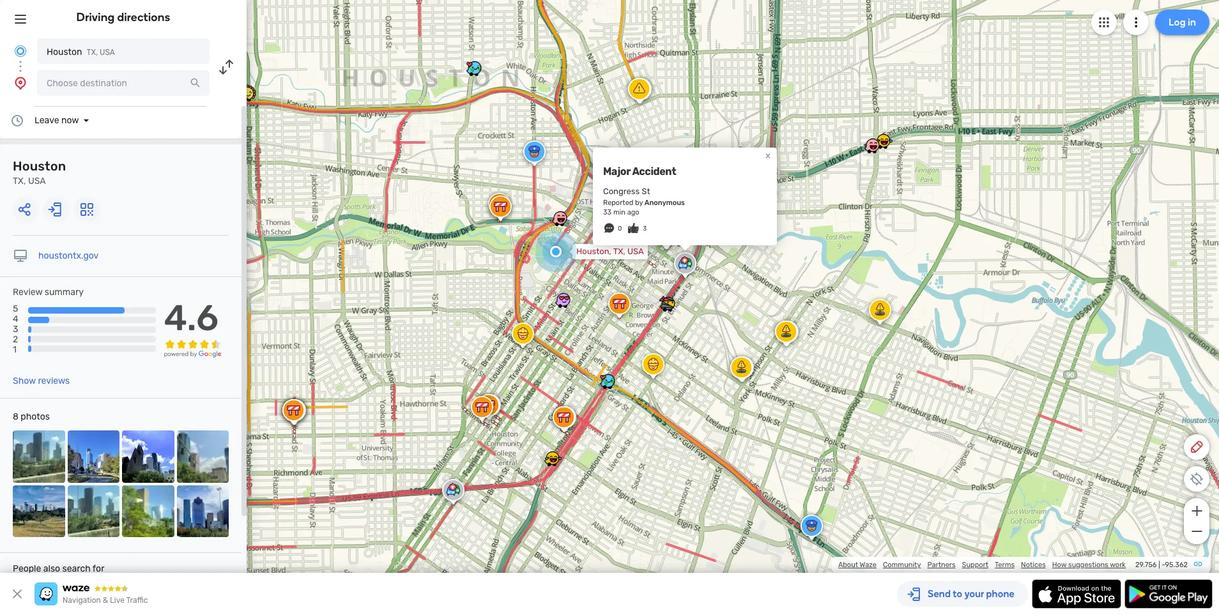Task type: vqa. For each thing, say whether or not it's contained in the screenshot.
Mon, Nov 20
no



Task type: describe. For each thing, give the bounding box(es) containing it.
houston, tx, usa
[[577, 247, 644, 256]]

also
[[43, 564, 60, 575]]

people also search for
[[13, 564, 104, 575]]

houstontx.gov link
[[38, 251, 99, 261]]

pencil image
[[1190, 440, 1205, 455]]

33
[[603, 208, 612, 217]]

driving
[[76, 10, 115, 24]]

show
[[13, 376, 36, 387]]

show reviews
[[13, 376, 70, 387]]

houstontx.gov
[[38, 251, 99, 261]]

8 photos
[[13, 412, 50, 423]]

2
[[13, 335, 18, 345]]

4
[[13, 314, 18, 325]]

notices
[[1022, 561, 1046, 570]]

0 horizontal spatial usa
[[28, 176, 46, 187]]

work
[[1110, 561, 1126, 570]]

traffic
[[126, 596, 148, 605]]

image 1 of houston, houston image
[[13, 431, 65, 483]]

navigation & live traffic
[[63, 596, 148, 605]]

driving directions
[[76, 10, 170, 24]]

1
[[13, 345, 17, 356]]

0 vertical spatial houston tx, usa
[[47, 47, 115, 58]]

0 vertical spatial tx,
[[87, 48, 98, 57]]

summary
[[45, 287, 84, 298]]

leave now
[[35, 115, 79, 126]]

8
[[13, 412, 18, 423]]

about
[[839, 561, 859, 570]]

× link
[[763, 149, 774, 162]]

navigation
[[63, 596, 101, 605]]

0 vertical spatial 3
[[643, 225, 647, 233]]

support
[[962, 561, 989, 570]]

image 6 of houston, houston image
[[67, 486, 120, 538]]

29.756 | -95.362
[[1136, 561, 1188, 570]]

community
[[883, 561, 921, 570]]

4.6
[[164, 297, 219, 340]]

photos
[[21, 412, 50, 423]]

image 4 of houston, houston image
[[177, 431, 229, 483]]

5 4 3 2 1
[[13, 304, 18, 356]]

zoom in image
[[1189, 504, 1205, 519]]

terms
[[995, 561, 1015, 570]]

29.756
[[1136, 561, 1157, 570]]

3 inside 5 4 3 2 1
[[13, 324, 18, 335]]

link image
[[1193, 559, 1204, 570]]

by
[[635, 199, 643, 207]]

about waze community partners support terms notices how suggestions work
[[839, 561, 1126, 570]]

image 7 of houston, houston image
[[122, 486, 174, 538]]

live
[[110, 596, 125, 605]]



Task type: locate. For each thing, give the bounding box(es) containing it.
reported
[[603, 199, 634, 207]]

congress
[[603, 187, 640, 196]]

congress st reported by anonymous 33 min ago
[[603, 187, 685, 217]]

5
[[13, 304, 18, 315]]

review
[[13, 287, 42, 298]]

suggestions
[[1069, 561, 1109, 570]]

support link
[[962, 561, 989, 570]]

major
[[603, 165, 631, 178]]

×
[[766, 149, 771, 162]]

1 horizontal spatial usa
[[100, 48, 115, 57]]

1 vertical spatial 3
[[13, 324, 18, 335]]

image 2 of houston, houston image
[[67, 431, 120, 483]]

houston tx, usa
[[47, 47, 115, 58], [13, 159, 66, 187]]

min
[[614, 208, 626, 217]]

waze
[[860, 561, 877, 570]]

95.362
[[1166, 561, 1188, 570]]

now
[[61, 115, 79, 126]]

image 8 of houston, houston image
[[177, 486, 229, 538]]

1 vertical spatial tx,
[[13, 176, 26, 187]]

Choose destination text field
[[37, 70, 210, 96]]

houston,
[[577, 247, 612, 256]]

how suggestions work link
[[1053, 561, 1126, 570]]

0 vertical spatial houston
[[47, 47, 82, 58]]

image 3 of houston, houston image
[[122, 431, 174, 483]]

tx,
[[87, 48, 98, 57], [13, 176, 26, 187], [613, 247, 626, 256]]

houston tx, usa down leave at the left
[[13, 159, 66, 187]]

usa down ago
[[628, 247, 644, 256]]

community link
[[883, 561, 921, 570]]

usa up choose destination text field
[[100, 48, 115, 57]]

0
[[618, 225, 622, 233]]

zoom out image
[[1189, 524, 1205, 540]]

computer image
[[13, 249, 28, 264]]

1 vertical spatial houston
[[13, 159, 66, 174]]

directions
[[117, 10, 170, 24]]

0 horizontal spatial 3
[[13, 324, 18, 335]]

accident
[[632, 165, 676, 178]]

current location image
[[13, 43, 28, 59]]

ago
[[628, 208, 640, 217]]

2 vertical spatial tx,
[[613, 247, 626, 256]]

about waze link
[[839, 561, 877, 570]]

location image
[[13, 75, 28, 91]]

search
[[62, 564, 91, 575]]

review summary
[[13, 287, 84, 298]]

houston down leave at the left
[[13, 159, 66, 174]]

usa
[[100, 48, 115, 57], [28, 176, 46, 187], [628, 247, 644, 256]]

leave
[[35, 115, 59, 126]]

houston
[[47, 47, 82, 58], [13, 159, 66, 174]]

3 down 5
[[13, 324, 18, 335]]

3 right 0
[[643, 225, 647, 233]]

&
[[103, 596, 108, 605]]

1 horizontal spatial tx,
[[87, 48, 98, 57]]

0 vertical spatial usa
[[100, 48, 115, 57]]

3
[[643, 225, 647, 233], [13, 324, 18, 335]]

-
[[1162, 561, 1166, 570]]

2 vertical spatial usa
[[628, 247, 644, 256]]

1 vertical spatial usa
[[28, 176, 46, 187]]

anonymous
[[645, 199, 685, 207]]

partners
[[928, 561, 956, 570]]

houston tx, usa down driving
[[47, 47, 115, 58]]

0 horizontal spatial tx,
[[13, 176, 26, 187]]

major accident
[[603, 165, 676, 178]]

houston right current location icon
[[47, 47, 82, 58]]

people
[[13, 564, 41, 575]]

1 vertical spatial houston tx, usa
[[13, 159, 66, 187]]

|
[[1159, 561, 1161, 570]]

image 5 of houston, houston image
[[13, 486, 65, 538]]

notices link
[[1022, 561, 1046, 570]]

partners link
[[928, 561, 956, 570]]

tx, down 0
[[613, 247, 626, 256]]

clock image
[[10, 113, 25, 128]]

for
[[93, 564, 104, 575]]

1 horizontal spatial 3
[[643, 225, 647, 233]]

how
[[1053, 561, 1067, 570]]

x image
[[10, 587, 25, 602]]

terms link
[[995, 561, 1015, 570]]

reviews
[[38, 376, 70, 387]]

tx, down driving
[[87, 48, 98, 57]]

2 horizontal spatial tx,
[[613, 247, 626, 256]]

usa down leave at the left
[[28, 176, 46, 187]]

2 horizontal spatial usa
[[628, 247, 644, 256]]

tx, down the clock icon
[[13, 176, 26, 187]]

st
[[642, 187, 650, 196]]



